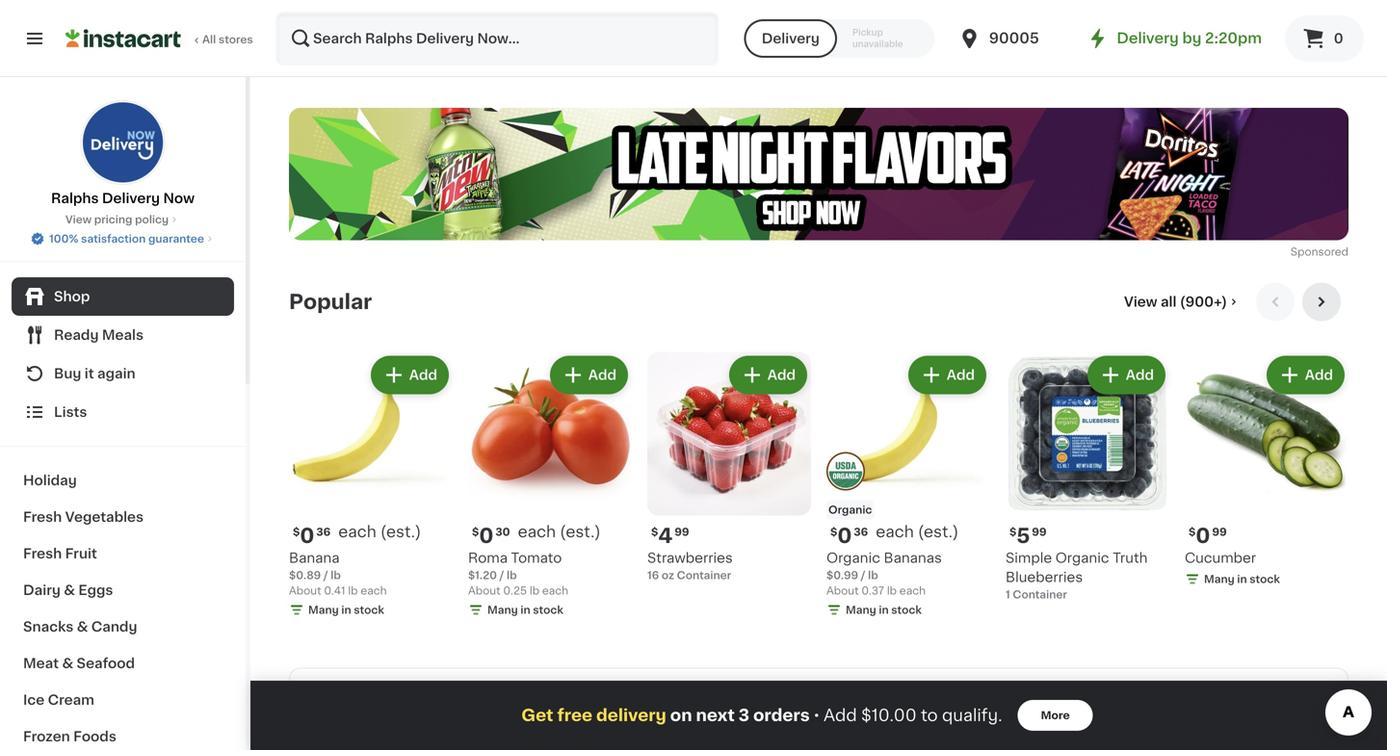 Task type: locate. For each thing, give the bounding box(es) containing it.
ice cream link
[[12, 682, 234, 719]]

view down the ralphs
[[65, 214, 92, 225]]

/ for roma tomato
[[500, 570, 504, 581]]

99 right 5
[[1032, 527, 1047, 538]]

stock down banana $0.89 / lb about 0.41 lb each
[[354, 605, 384, 616]]

$ 0 36
[[293, 526, 331, 546], [830, 526, 868, 546]]

many down 0.37
[[846, 605, 876, 616]]

add button for roma tomato
[[552, 358, 626, 393]]

add for banana
[[409, 369, 437, 382]]

6 $ from the left
[[1189, 527, 1196, 538]]

stock down organic bananas $0.99 / lb about 0.37 lb each
[[891, 605, 922, 616]]

many down cucumber
[[1204, 574, 1235, 585]]

add button for organic bananas
[[910, 358, 985, 393]]

$ up 16 on the left bottom
[[651, 527, 658, 538]]

0 horizontal spatial each (est.)
[[338, 525, 421, 540]]

fresh up dairy
[[23, 547, 62, 561]]

many in stock down 0.41
[[308, 605, 384, 616]]

main content
[[250, 77, 1387, 751]]

delivery by 2:20pm link
[[1086, 27, 1262, 50]]

0 vertical spatial item carousel region
[[289, 283, 1349, 653]]

(est.) up banana $0.89 / lb about 0.41 lb each
[[380, 525, 421, 540]]

meals
[[102, 329, 144, 342]]

holiday
[[23, 474, 77, 487]]

add for organic bananas
[[947, 369, 975, 382]]

in for roma
[[521, 605, 530, 616]]

2 $ from the left
[[472, 527, 479, 538]]

1 $ 0 36 from the left
[[293, 526, 331, 546]]

about down $1.20 at the bottom left of page
[[468, 586, 501, 596]]

1 add button from the left
[[373, 358, 447, 393]]

& right "meat"
[[62, 657, 73, 671]]

1 36 from the left
[[316, 527, 331, 538]]

now
[[163, 192, 195, 205]]

view
[[65, 214, 92, 225], [1124, 295, 1158, 309]]

1 horizontal spatial $ 0 36
[[830, 526, 868, 546]]

lb up 0.41
[[331, 570, 341, 581]]

meat
[[23, 657, 59, 671]]

/ up 0.37
[[861, 570, 866, 581]]

(est.) up tomato
[[560, 525, 601, 540]]

add button for strawberries
[[731, 358, 805, 393]]

2 vertical spatial &
[[62, 657, 73, 671]]

2 (est.) from the left
[[560, 525, 601, 540]]

container inside simple organic truth blueberries 1 container
[[1013, 590, 1067, 600]]

stock for organic
[[891, 605, 922, 616]]

add button for cucumber
[[1269, 358, 1343, 393]]

100% satisfaction guarantee button
[[30, 227, 216, 247]]

ready meals
[[54, 329, 144, 342]]

2 horizontal spatial 99
[[1212, 527, 1227, 538]]

3
[[739, 708, 750, 724]]

0 horizontal spatial $0.36 each (estimated) element
[[289, 524, 453, 549]]

1 horizontal spatial container
[[1013, 590, 1067, 600]]

$0.36 each (estimated) element up banana $0.89 / lb about 0.41 lb each
[[289, 524, 453, 549]]

0 vertical spatial &
[[64, 584, 75, 597]]

container down blueberries
[[1013, 590, 1067, 600]]

0 horizontal spatial (est.)
[[380, 525, 421, 540]]

2 horizontal spatial about
[[827, 586, 859, 596]]

2 $ 0 36 from the left
[[830, 526, 868, 546]]

(est.) inside $0.30 each (estimated) element
[[560, 525, 601, 540]]

container inside strawberries 16 oz container
[[677, 570, 731, 581]]

3 add button from the left
[[731, 358, 805, 393]]

truth
[[1113, 552, 1148, 565]]

strawberries 16 oz container
[[647, 552, 733, 581]]

2 36 from the left
[[854, 527, 868, 538]]

container down strawberries
[[677, 570, 731, 581]]

banana $0.89 / lb about 0.41 lb each
[[289, 552, 387, 596]]

add button
[[373, 358, 447, 393], [552, 358, 626, 393], [731, 358, 805, 393], [910, 358, 985, 393], [1089, 358, 1164, 393], [1269, 358, 1343, 393]]

many for organic bananas
[[846, 605, 876, 616]]

4 add button from the left
[[910, 358, 985, 393]]

99 right the 4
[[675, 527, 689, 538]]

2 $0.36 each (estimated) element from the left
[[827, 524, 990, 549]]

snacks & candy link
[[12, 609, 234, 645]]

each (est.) up bananas in the right bottom of the page
[[876, 525, 959, 540]]

0 horizontal spatial container
[[677, 570, 731, 581]]

6 add button from the left
[[1269, 358, 1343, 393]]

2 99 from the left
[[1032, 527, 1047, 538]]

0 horizontal spatial about
[[289, 586, 321, 596]]

lb up 0.25
[[507, 570, 517, 581]]

1 vertical spatial &
[[77, 620, 88, 634]]

stock down roma tomato $1.20 / lb about 0.25 lb each
[[533, 605, 563, 616]]

36 up the $0.99
[[854, 527, 868, 538]]

qualify.
[[942, 708, 1003, 724]]

ready meals link
[[12, 316, 234, 355]]

product group containing 5
[[1006, 352, 1170, 603]]

1 horizontal spatial 99
[[1032, 527, 1047, 538]]

many down 0.41
[[308, 605, 339, 616]]

$ 0 30
[[472, 526, 510, 546]]

0 horizontal spatial /
[[324, 570, 328, 581]]

organic up blueberries
[[1056, 552, 1110, 565]]

about inside organic bananas $0.99 / lb about 0.37 lb each
[[827, 586, 859, 596]]

5 add button from the left
[[1089, 358, 1164, 393]]

view inside "link"
[[65, 214, 92, 225]]

2 add button from the left
[[552, 358, 626, 393]]

0 vertical spatial fresh
[[23, 511, 62, 524]]

1 each (est.) from the left
[[338, 525, 421, 540]]

instacart logo image
[[66, 27, 181, 50]]

view inside main content
[[1124, 295, 1158, 309]]

in down 0.25
[[521, 605, 530, 616]]

each (est.) up banana $0.89 / lb about 0.41 lb each
[[338, 525, 421, 540]]

product group
[[289, 352, 453, 622], [468, 352, 632, 622], [647, 352, 811, 583], [827, 352, 990, 622], [1006, 352, 1170, 603], [1185, 352, 1349, 591]]

(est.) up bananas in the right bottom of the page
[[918, 525, 959, 540]]

$0.36 each (estimated) element
[[289, 524, 453, 549], [827, 524, 990, 549]]

4
[[658, 526, 673, 546]]

Search field
[[277, 13, 717, 64]]

ice
[[23, 694, 45, 707]]

in down 0.41
[[341, 605, 351, 616]]

0 horizontal spatial 99
[[675, 527, 689, 538]]

view left all at the top of page
[[1124, 295, 1158, 309]]

lb
[[331, 570, 341, 581], [507, 570, 517, 581], [868, 570, 878, 581], [348, 586, 358, 596], [530, 586, 540, 596], [887, 586, 897, 596]]

& left candy
[[77, 620, 88, 634]]

service type group
[[744, 19, 935, 58]]

strawberries
[[647, 552, 733, 565]]

about inside roma tomato $1.20 / lb about 0.25 lb each
[[468, 586, 501, 596]]

organic down item badge image
[[829, 505, 872, 515]]

each down bananas in the right bottom of the page
[[900, 586, 926, 596]]

$ inside $ 0 99
[[1189, 527, 1196, 538]]

many in stock down 0.37
[[846, 605, 922, 616]]

dairy & eggs link
[[12, 572, 234, 609]]

5 product group from the left
[[1006, 352, 1170, 603]]

1 vertical spatial container
[[1013, 590, 1067, 600]]

36
[[316, 527, 331, 538], [854, 527, 868, 538]]

about inside banana $0.89 / lb about 0.41 lb each
[[289, 586, 321, 596]]

2 horizontal spatial each (est.)
[[876, 525, 959, 540]]

99 inside $ 0 99
[[1212, 527, 1227, 538]]

1 (est.) from the left
[[380, 525, 421, 540]]

1 about from the left
[[289, 586, 321, 596]]

ralphs delivery now logo image
[[80, 100, 165, 185]]

add
[[409, 369, 437, 382], [588, 369, 617, 382], [768, 369, 796, 382], [947, 369, 975, 382], [1126, 369, 1154, 382], [1305, 369, 1333, 382], [824, 708, 857, 724]]

(est.) for roma tomato
[[560, 525, 601, 540]]

0 vertical spatial view
[[65, 214, 92, 225]]

item carousel region
[[289, 283, 1349, 653], [788, 743, 1275, 751]]

stock for roma
[[533, 605, 563, 616]]

stock
[[1250, 574, 1280, 585], [354, 605, 384, 616], [533, 605, 563, 616], [891, 605, 922, 616]]

shop link
[[12, 277, 234, 316]]

3 each (est.) from the left
[[876, 525, 959, 540]]

& for dairy
[[64, 584, 75, 597]]

view for view all (900+)
[[1124, 295, 1158, 309]]

1 horizontal spatial /
[[500, 570, 504, 581]]

each inside organic bananas $0.99 / lb about 0.37 lb each
[[900, 586, 926, 596]]

lists link
[[12, 393, 234, 432]]

$ up the $0.99
[[830, 527, 838, 538]]

1 $ from the left
[[293, 527, 300, 538]]

2 each (est.) from the left
[[518, 525, 601, 540]]

each (est.) inside $0.30 each (estimated) element
[[518, 525, 601, 540]]

delivery button
[[744, 19, 837, 58]]

0 vertical spatial container
[[677, 570, 731, 581]]

1 horizontal spatial each (est.)
[[518, 525, 601, 540]]

99 for 4
[[675, 527, 689, 538]]

pricing
[[94, 214, 132, 225]]

many
[[1204, 574, 1235, 585], [308, 605, 339, 616], [487, 605, 518, 616], [846, 605, 876, 616]]

0 horizontal spatial $ 0 36
[[293, 526, 331, 546]]

in
[[1237, 574, 1247, 585], [341, 605, 351, 616], [521, 605, 530, 616], [879, 605, 889, 616]]

2 about from the left
[[468, 586, 501, 596]]

popular link
[[289, 290, 372, 314]]

100% satisfaction guarantee
[[49, 234, 204, 244]]

99 inside $ 4 99
[[675, 527, 689, 538]]

$ up cucumber
[[1189, 527, 1196, 538]]

3 99 from the left
[[1212, 527, 1227, 538]]

many in stock down 0.25
[[487, 605, 563, 616]]

3 product group from the left
[[647, 352, 811, 583]]

1 vertical spatial view
[[1124, 295, 1158, 309]]

$ up banana
[[293, 527, 300, 538]]

many in stock for banana
[[308, 605, 384, 616]]

main content containing popular
[[250, 77, 1387, 751]]

each (est.) for banana
[[338, 525, 421, 540]]

$0.36 each (estimated) element for banana
[[289, 524, 453, 549]]

cream
[[48, 694, 94, 707]]

1 horizontal spatial (est.)
[[560, 525, 601, 540]]

each (est.) up tomato
[[518, 525, 601, 540]]

each inside banana $0.89 / lb about 0.41 lb each
[[361, 586, 387, 596]]

organic bananas $0.99 / lb about 0.37 lb each
[[827, 552, 942, 596]]

3 (est.) from the left
[[918, 525, 959, 540]]

90005 button
[[958, 12, 1074, 66]]

lb right 0.41
[[348, 586, 358, 596]]

tomato
[[511, 552, 562, 565]]

lb up 0.37
[[868, 570, 878, 581]]

snacks & candy
[[23, 620, 137, 634]]

many down 0.25
[[487, 605, 518, 616]]

many in stock
[[1204, 574, 1280, 585], [308, 605, 384, 616], [487, 605, 563, 616], [846, 605, 922, 616]]

2 fresh from the top
[[23, 547, 62, 561]]

4 product group from the left
[[827, 352, 990, 622]]

add for strawberries
[[768, 369, 796, 382]]

all stores
[[202, 34, 253, 45]]

5 $ from the left
[[1010, 527, 1017, 538]]

0 horizontal spatial 36
[[316, 527, 331, 538]]

holiday link
[[12, 462, 234, 499]]

stores
[[219, 34, 253, 45]]

organic up the $0.99
[[827, 552, 880, 565]]

delivery by 2:20pm
[[1117, 31, 1262, 45]]

/ up 0.41
[[324, 570, 328, 581]]

ready
[[54, 329, 99, 342]]

3 $ from the left
[[651, 527, 658, 538]]

99 inside $ 5 99
[[1032, 527, 1047, 538]]

eggs
[[78, 584, 113, 597]]

ready meals button
[[12, 316, 234, 355]]

organic inside organic bananas $0.99 / lb about 0.37 lb each
[[827, 552, 880, 565]]

view for view pricing policy
[[65, 214, 92, 225]]

• sponsored: late night flavors image
[[289, 108, 1349, 240]]

view pricing policy link
[[65, 212, 180, 227]]

$ 0 36 up banana
[[293, 526, 331, 546]]

on
[[670, 708, 692, 724]]

1 horizontal spatial about
[[468, 586, 501, 596]]

2 / from the left
[[500, 570, 504, 581]]

dairy & eggs
[[23, 584, 113, 597]]

delivery
[[1117, 31, 1179, 45], [762, 32, 820, 45], [102, 192, 160, 205], [531, 687, 620, 707]]

$1.20
[[468, 570, 497, 581]]

each right 0.41
[[361, 586, 387, 596]]

fruit
[[65, 547, 97, 561]]

4 $ from the left
[[830, 527, 838, 538]]

many for roma tomato
[[487, 605, 518, 616]]

1 fresh from the top
[[23, 511, 62, 524]]

$ up simple
[[1010, 527, 1017, 538]]

3 / from the left
[[861, 570, 866, 581]]

ice cream
[[23, 694, 94, 707]]

& for meat
[[62, 657, 73, 671]]

1 horizontal spatial $0.36 each (estimated) element
[[827, 524, 990, 549]]

buy it again
[[54, 367, 136, 381]]

in down 0.37
[[879, 605, 889, 616]]

popular
[[289, 292, 372, 312]]

90005
[[989, 31, 1039, 45]]

organic
[[829, 505, 872, 515], [827, 552, 880, 565], [1056, 552, 1110, 565]]

2 horizontal spatial /
[[861, 570, 866, 581]]

/ inside roma tomato $1.20 / lb about 0.25 lb each
[[500, 570, 504, 581]]

treatment tracker modal dialog
[[250, 681, 1387, 751]]

$ 0 36 up the $0.99
[[830, 526, 868, 546]]

3 about from the left
[[827, 586, 859, 596]]

0 horizontal spatial view
[[65, 214, 92, 225]]

1 / from the left
[[324, 570, 328, 581]]

about down $0.89
[[289, 586, 321, 596]]

16
[[647, 570, 659, 581]]

container
[[677, 570, 731, 581], [1013, 590, 1067, 600]]

in for banana
[[341, 605, 351, 616]]

1 horizontal spatial 36
[[854, 527, 868, 538]]

1 $0.36 each (estimated) element from the left
[[289, 524, 453, 549]]

30
[[496, 527, 510, 538]]

about down the $0.99
[[827, 586, 859, 596]]

fresh down the holiday
[[23, 511, 62, 524]]

None search field
[[276, 12, 719, 66]]

keep cozy with delivery
[[356, 687, 620, 707]]

each
[[338, 525, 376, 540], [518, 525, 556, 540], [876, 525, 914, 540], [361, 586, 387, 596], [542, 586, 568, 596], [900, 586, 926, 596]]

99 up cucumber
[[1212, 527, 1227, 538]]

/ right $1.20 at the bottom left of page
[[500, 570, 504, 581]]

/ inside organic bananas $0.99 / lb about 0.37 lb each
[[861, 570, 866, 581]]

policy
[[135, 214, 169, 225]]

2 horizontal spatial (est.)
[[918, 525, 959, 540]]

each down tomato
[[542, 586, 568, 596]]

& left eggs
[[64, 584, 75, 597]]

$ left the 30
[[472, 527, 479, 538]]

1 99 from the left
[[675, 527, 689, 538]]

0 inside button
[[1334, 32, 1344, 45]]

$0.36 each (estimated) element up bananas in the right bottom of the page
[[827, 524, 990, 549]]

add inside the treatment tracker modal dialog
[[824, 708, 857, 724]]

1 horizontal spatial view
[[1124, 295, 1158, 309]]

36 up banana
[[316, 527, 331, 538]]

add button for banana
[[373, 358, 447, 393]]

1 vertical spatial fresh
[[23, 547, 62, 561]]

fresh for fresh fruit
[[23, 547, 62, 561]]

$ 0 99
[[1189, 526, 1227, 546]]

many in stock down cucumber
[[1204, 574, 1280, 585]]

delivery
[[596, 708, 666, 724]]



Task type: vqa. For each thing, say whether or not it's contained in the screenshot.
frozen in the bottom left of the page
yes



Task type: describe. For each thing, give the bounding box(es) containing it.
about for organic
[[827, 586, 859, 596]]

guarantee
[[148, 234, 204, 244]]

it
[[85, 367, 94, 381]]

many in stock for roma tomato
[[487, 605, 563, 616]]

more
[[1041, 711, 1070, 721]]

cucumber
[[1185, 552, 1256, 565]]

ralphs delivery now link
[[51, 100, 195, 208]]

stock down cucumber
[[1250, 574, 1280, 585]]

lists
[[54, 406, 87, 419]]

& for snacks
[[77, 620, 88, 634]]

foods
[[73, 730, 116, 744]]

snacks
[[23, 620, 74, 634]]

organic inside simple organic truth blueberries 1 container
[[1056, 552, 1110, 565]]

each up tomato
[[518, 525, 556, 540]]

$0.89
[[289, 570, 321, 581]]

0.37
[[862, 586, 884, 596]]

candy
[[91, 620, 137, 634]]

again
[[97, 367, 136, 381]]

0 button
[[1285, 15, 1364, 62]]

0 for banana
[[300, 526, 314, 546]]

$ 0 36 for banana
[[293, 526, 331, 546]]

2:20pm
[[1205, 31, 1262, 45]]

0 for roma
[[479, 526, 494, 546]]

to
[[921, 708, 938, 724]]

1 vertical spatial item carousel region
[[788, 743, 1275, 751]]

many for banana
[[308, 605, 339, 616]]

fresh vegetables link
[[12, 499, 234, 536]]

1
[[1006, 590, 1010, 600]]

fresh vegetables
[[23, 511, 144, 524]]

roma tomato $1.20 / lb about 0.25 lb each
[[468, 552, 568, 596]]

lb right 0.37
[[887, 586, 897, 596]]

1 product group from the left
[[289, 352, 453, 622]]

get
[[521, 708, 553, 724]]

each (est.) for roma tomato
[[518, 525, 601, 540]]

(900+)
[[1180, 295, 1227, 309]]

more button
[[1018, 700, 1093, 731]]

5
[[1017, 526, 1030, 546]]

(est.) for banana
[[380, 525, 421, 540]]

frozen foods
[[23, 730, 116, 744]]

each up bananas in the right bottom of the page
[[876, 525, 914, 540]]

frozen
[[23, 730, 70, 744]]

$ inside $ 4 99
[[651, 527, 658, 538]]

36 for organic
[[854, 527, 868, 538]]

0.25
[[503, 586, 527, 596]]

all stores link
[[66, 12, 254, 66]]

product group containing 4
[[647, 352, 811, 583]]

view all (900+) link
[[1124, 292, 1241, 312]]

0 for organic
[[838, 526, 852, 546]]

$ inside $ 0 30
[[472, 527, 479, 538]]

organic for organic
[[829, 505, 872, 515]]

$ 0 36 for organic
[[830, 526, 868, 546]]

orders
[[753, 708, 810, 724]]

satisfaction
[[81, 234, 146, 244]]

99 for 5
[[1032, 527, 1047, 538]]

organic for organic bananas $0.99 / lb about 0.37 lb each
[[827, 552, 880, 565]]

oz
[[662, 570, 674, 581]]

shop
[[54, 290, 90, 303]]

stock for banana
[[354, 605, 384, 616]]

fresh for fresh vegetables
[[23, 511, 62, 524]]

banana
[[289, 552, 340, 565]]

bananas
[[884, 552, 942, 565]]

about for roma
[[468, 586, 501, 596]]

blueberries
[[1006, 571, 1083, 584]]

(est.) for organic bananas
[[918, 525, 959, 540]]

purina image
[[305, 685, 349, 728]]

$10.00
[[861, 708, 917, 724]]

meat & seafood
[[23, 657, 135, 671]]

meat & seafood link
[[12, 645, 234, 682]]

/ inside banana $0.89 / lb about 0.41 lb each
[[324, 570, 328, 581]]

delivery inside main content
[[531, 687, 620, 707]]

delivery inside button
[[762, 32, 820, 45]]

6 product group from the left
[[1185, 352, 1349, 591]]

seafood
[[77, 657, 135, 671]]

keep cozy with delivery link
[[305, 685, 1332, 728]]

spo
[[1291, 247, 1312, 257]]

$0.99
[[827, 570, 859, 581]]

$ 5 99
[[1010, 526, 1047, 546]]

item carousel region containing popular
[[289, 283, 1349, 653]]

•
[[814, 708, 820, 723]]

roma
[[468, 552, 508, 565]]

fresh fruit link
[[12, 536, 234, 572]]

36 for banana
[[316, 527, 331, 538]]

add button for simple organic truth blueberries
[[1089, 358, 1164, 393]]

add for simple organic truth blueberries
[[1126, 369, 1154, 382]]

many in stock for organic bananas
[[846, 605, 922, 616]]

fresh fruit
[[23, 547, 97, 561]]

each up banana $0.89 / lb about 0.41 lb each
[[338, 525, 376, 540]]

each (est.) for organic bananas
[[876, 525, 959, 540]]

each inside roma tomato $1.20 / lb about 0.25 lb each
[[542, 586, 568, 596]]

0.41
[[324, 586, 345, 596]]

ralphs delivery now
[[51, 192, 195, 205]]

lb right 0.25
[[530, 586, 540, 596]]

$ inside $ 5 99
[[1010, 527, 1017, 538]]

$0.36 each (estimated) element for organic
[[827, 524, 990, 549]]

free
[[557, 708, 593, 724]]

keep
[[356, 687, 412, 707]]

next
[[696, 708, 735, 724]]

simple
[[1006, 552, 1052, 565]]

frozen foods link
[[12, 719, 234, 751]]

$0.30 each (estimated) element
[[468, 524, 632, 549]]

all
[[1161, 295, 1177, 309]]

99 for 0
[[1212, 527, 1227, 538]]

vegetables
[[65, 511, 144, 524]]

with
[[476, 687, 526, 707]]

get free delivery on next 3 orders • add $10.00 to qualify.
[[521, 708, 1003, 724]]

/ for organic bananas
[[861, 570, 866, 581]]

view pricing policy
[[65, 214, 169, 225]]

in for organic
[[879, 605, 889, 616]]

item badge image
[[827, 452, 865, 491]]

dairy
[[23, 584, 61, 597]]

in down cucumber
[[1237, 574, 1247, 585]]

simple organic truth blueberries 1 container
[[1006, 552, 1148, 600]]

$ 4 99
[[651, 526, 689, 546]]

cozy
[[416, 687, 471, 707]]

buy
[[54, 367, 81, 381]]

buy it again link
[[12, 355, 234, 393]]

2 product group from the left
[[468, 352, 632, 622]]

add for cucumber
[[1305, 369, 1333, 382]]

add for roma tomato
[[588, 369, 617, 382]]



